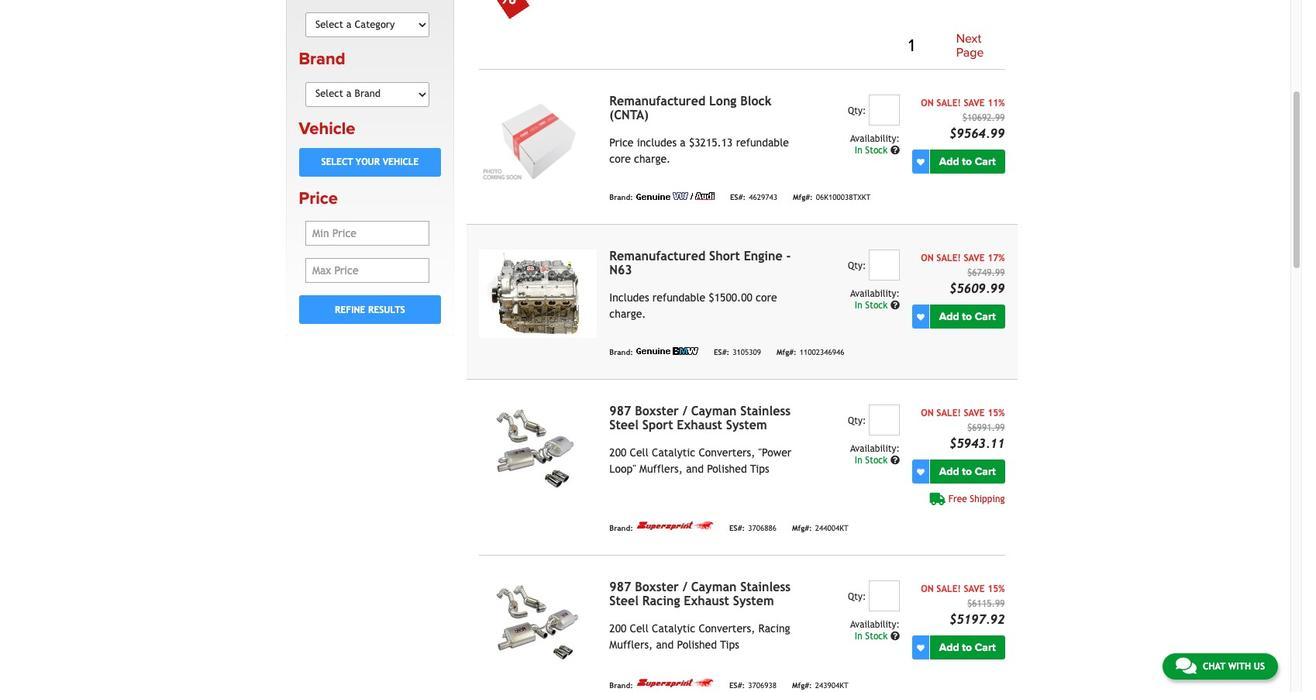 Task type: vqa. For each thing, say whether or not it's contained in the screenshot.


Task type: locate. For each thing, give the bounding box(es) containing it.
converters, for racing
[[699, 623, 756, 635]]

system inside the 987 boxster / cayman stainless steel racing exhaust system
[[733, 594, 774, 609]]

0 vertical spatial cell
[[630, 447, 649, 459]]

0 vertical spatial add to wish list image
[[917, 158, 925, 166]]

0 vertical spatial price
[[610, 137, 634, 149]]

1 horizontal spatial vehicle
[[383, 157, 419, 168]]

boxster
[[635, 404, 679, 419], [635, 580, 679, 595]]

4 cart from the top
[[975, 642, 996, 655]]

add to wish list image down on sale!                         save 15% $6115.99 $5197.92 at the bottom of the page
[[917, 644, 925, 652]]

remanufactured short engine - n63 link
[[610, 249, 791, 278]]

cart down $9564.99 in the top right of the page
[[975, 155, 996, 168]]

3 add from the top
[[940, 465, 960, 479]]

/ up 200 cell catalytic converters, racing mufflers, and polished tips
[[683, 580, 688, 595]]

sale! up $5943.11
[[937, 408, 962, 419]]

add to wish list image
[[917, 158, 925, 166], [917, 468, 925, 476]]

charge. inside includes refundable $1500.00 core charge.
[[610, 308, 646, 320]]

cayman up 200 cell catalytic converters, racing mufflers, and polished tips
[[692, 580, 737, 595]]

in stock for $9564.99
[[855, 145, 891, 156]]

loop"
[[610, 463, 637, 476]]

catalytic for racing
[[652, 623, 696, 635]]

stainless inside the 987 boxster / cayman stainless steel racing exhaust system
[[741, 580, 791, 595]]

1 add to wish list image from the top
[[917, 158, 925, 166]]

4 on from the top
[[921, 584, 934, 595]]

1 vertical spatial mufflers,
[[610, 639, 653, 652]]

1 horizontal spatial tips
[[751, 463, 770, 476]]

$9564.99
[[950, 127, 1005, 141]]

2 15% from the top
[[988, 584, 1005, 595]]

2 add from the top
[[940, 310, 960, 324]]

converters, inside 200 cell catalytic converters, racing mufflers, and polished tips
[[699, 623, 756, 635]]

0 vertical spatial steel
[[610, 418, 639, 433]]

3 availability: from the top
[[851, 444, 900, 455]]

cart for $5197.92
[[975, 642, 996, 655]]

brand:
[[610, 193, 634, 202], [610, 348, 634, 357], [610, 524, 634, 533], [610, 682, 634, 690]]

qty: for 987 boxster / cayman stainless steel sport exhaust system
[[848, 416, 866, 427]]

polished
[[707, 463, 747, 476], [677, 639, 717, 652]]

1 vertical spatial 200
[[610, 623, 627, 635]]

1 boxster from the top
[[635, 404, 679, 419]]

4 add from the top
[[940, 642, 960, 655]]

system up '"power'
[[726, 418, 768, 433]]

on sale!                         save 15% $6115.99 $5197.92
[[921, 584, 1005, 628]]

0 horizontal spatial tips
[[721, 639, 740, 652]]

1 vertical spatial core
[[756, 292, 778, 304]]

sport
[[643, 418, 674, 433]]

es#: left the 4629743
[[730, 193, 746, 202]]

system inside "987 boxster / cayman stainless steel sport exhaust system"
[[726, 418, 768, 433]]

0 vertical spatial polished
[[707, 463, 747, 476]]

in for remanufactured short engine - n63
[[855, 300, 863, 311]]

15%
[[988, 408, 1005, 419], [988, 584, 1005, 595]]

2 on from the top
[[921, 253, 934, 264]]

on for $5609.99
[[921, 253, 934, 264]]

to down $5197.92
[[963, 642, 973, 655]]

catalytic down 'sport'
[[652, 447, 696, 459]]

1 horizontal spatial and
[[686, 463, 704, 476]]

1 cell from the top
[[630, 447, 649, 459]]

2 supersprint - corporate logo image from the top
[[637, 679, 714, 689]]

with
[[1229, 662, 1252, 672]]

add down $5609.99
[[940, 310, 960, 324]]

2 converters, from the top
[[699, 623, 756, 635]]

exhaust for sport
[[677, 418, 723, 433]]

converters, inside 200 cell catalytic converters, "power loop" mufflers, and polished tips
[[699, 447, 756, 459]]

sale! up $5197.92
[[937, 584, 962, 595]]

stock for $9564.99
[[866, 145, 888, 156]]

system up 200 cell catalytic converters, racing mufflers, and polished tips
[[733, 594, 774, 609]]

genuine volkswagen audi - corporate logo image
[[637, 192, 715, 200]]

core down (cnta)
[[610, 153, 631, 165]]

es#: left 3706886
[[730, 524, 745, 533]]

1 availability: from the top
[[851, 134, 900, 144]]

sale! for $5943.11
[[937, 408, 962, 419]]

1 200 from the top
[[610, 447, 627, 459]]

1 question circle image from the top
[[891, 146, 900, 155]]

3 add to cart from the top
[[940, 465, 996, 479]]

stainless inside "987 boxster / cayman stainless steel sport exhaust system"
[[741, 404, 791, 419]]

tips
[[751, 463, 770, 476], [721, 639, 740, 652]]

system
[[726, 418, 768, 433], [733, 594, 774, 609]]

3 in stock from the top
[[855, 455, 891, 466]]

question circle image for $5609.99
[[891, 301, 900, 310]]

and down "987 boxster / cayman stainless steel sport exhaust system"
[[686, 463, 704, 476]]

mfg#: for 987 boxster / cayman stainless steel racing exhaust system
[[793, 682, 813, 690]]

supersprint - corporate logo image for racing
[[637, 679, 714, 689]]

stock for $5943.11
[[866, 455, 888, 466]]

in for remanufactured long block (cnta)
[[855, 145, 863, 156]]

1 vertical spatial add to wish list image
[[917, 644, 925, 652]]

refundable inside includes refundable $1500.00 core charge.
[[653, 292, 706, 304]]

your
[[356, 157, 380, 168]]

$6991.99
[[968, 423, 1005, 434]]

2 brand: from the top
[[610, 348, 634, 357]]

1 vertical spatial remanufactured
[[610, 249, 706, 264]]

catalytic for sport
[[652, 447, 696, 459]]

steel inside the 987 boxster / cayman stainless steel racing exhaust system
[[610, 594, 639, 609]]

on sale!                         save 15% $6991.99 $5943.11
[[921, 408, 1005, 452]]

boxster down genuine bmw - corporate logo
[[635, 404, 679, 419]]

mfg#: for remanufactured short engine - n63
[[777, 348, 797, 357]]

1 vertical spatial refundable
[[653, 292, 706, 304]]

add to cart
[[940, 155, 996, 168], [940, 310, 996, 324], [940, 465, 996, 479], [940, 642, 996, 655]]

supersprint - corporate logo image down 200 cell catalytic converters, racing mufflers, and polished tips
[[637, 679, 714, 689]]

2 remanufactured from the top
[[610, 249, 706, 264]]

1 supersprint - corporate logo image from the top
[[637, 521, 714, 531]]

0 horizontal spatial core
[[610, 153, 631, 165]]

3 in from the top
[[855, 455, 863, 466]]

es#3105309 - 11002346946 - remanufactured short engine - n63 - includes refundable $1500.00 core charge. - genuine bmw - bmw image
[[480, 250, 597, 338]]

supersprint - corporate logo image down 200 cell catalytic converters, "power loop" mufflers, and polished tips
[[637, 521, 714, 531]]

boxster up 200 cell catalytic converters, racing mufflers, and polished tips
[[635, 580, 679, 595]]

1 vertical spatial racing
[[759, 623, 791, 635]]

to up free
[[963, 465, 973, 479]]

price includes a $3215.13 refundable core charge.
[[610, 137, 789, 165]]

1 catalytic from the top
[[652, 447, 696, 459]]

987 boxster / cayman stainless steel sport exhaust system
[[610, 404, 791, 433]]

987 boxster / cayman stainless steel racing exhaust system link
[[610, 580, 791, 609]]

/ inside "987 boxster / cayman stainless steel sport exhaust system"
[[683, 404, 688, 419]]

0 vertical spatial 15%
[[988, 408, 1005, 419]]

to for $5943.11
[[963, 465, 973, 479]]

1 in stock from the top
[[855, 145, 891, 156]]

15% up the '$6115.99'
[[988, 584, 1005, 595]]

0 vertical spatial 987
[[610, 404, 632, 419]]

4 add to cart from the top
[[940, 642, 996, 655]]

in for 987 boxster / cayman stainless steel racing exhaust system
[[855, 631, 863, 642]]

on
[[921, 98, 934, 109], [921, 253, 934, 264], [921, 408, 934, 419], [921, 584, 934, 595]]

remanufactured inside the remanufactured long block (cnta)
[[610, 94, 706, 109]]

1 vertical spatial tips
[[721, 639, 740, 652]]

sale! inside on sale!                         save 11% $10692.99 $9564.99
[[937, 98, 962, 109]]

2 sale! from the top
[[937, 253, 962, 264]]

1 stainless from the top
[[741, 404, 791, 419]]

racing up 200 cell catalytic converters, racing mufflers, and polished tips
[[643, 594, 681, 609]]

a
[[680, 137, 686, 149]]

None number field
[[869, 95, 900, 126], [869, 250, 900, 281], [869, 405, 900, 436], [869, 581, 900, 612], [869, 95, 900, 126], [869, 250, 900, 281], [869, 405, 900, 436], [869, 581, 900, 612]]

$5197.92
[[950, 613, 1005, 628]]

core inside includes refundable $1500.00 core charge.
[[756, 292, 778, 304]]

200 cell catalytic converters, racing mufflers, and polished tips
[[610, 623, 791, 652]]

sale! up $9564.99 in the top right of the page
[[937, 98, 962, 109]]

1 vertical spatial and
[[656, 639, 674, 652]]

stainless down 3706886
[[741, 580, 791, 595]]

2 cart from the top
[[975, 310, 996, 324]]

and down 987 boxster / cayman stainless steel racing exhaust system link
[[656, 639, 674, 652]]

15% up $6991.99
[[988, 408, 1005, 419]]

"power
[[759, 447, 792, 459]]

add to cart down $9564.99 in the top right of the page
[[940, 155, 996, 168]]

system for 987 boxster / cayman stainless steel racing exhaust system
[[733, 594, 774, 609]]

tips up 'es#: 3706938' on the right
[[721, 639, 740, 652]]

1 vertical spatial price
[[299, 188, 338, 209]]

cell down 987 boxster / cayman stainless steel racing exhaust system link
[[630, 623, 649, 635]]

1 steel from the top
[[610, 418, 639, 433]]

vehicle right your
[[383, 157, 419, 168]]

2 200 from the top
[[610, 623, 627, 635]]

987 inside "987 boxster / cayman stainless steel sport exhaust system"
[[610, 404, 632, 419]]

boxster inside "987 boxster / cayman stainless steel sport exhaust system"
[[635, 404, 679, 419]]

4 to from the top
[[963, 642, 973, 655]]

4 save from the top
[[964, 584, 985, 595]]

0 horizontal spatial racing
[[643, 594, 681, 609]]

free
[[949, 494, 968, 505]]

add to cart for $5609.99
[[940, 310, 996, 324]]

1 987 from the top
[[610, 404, 632, 419]]

vehicle up select
[[299, 118, 356, 139]]

on inside on sale!                         save 15% $6115.99 $5197.92
[[921, 584, 934, 595]]

availability:
[[851, 134, 900, 144], [851, 289, 900, 300], [851, 444, 900, 455], [851, 620, 900, 631]]

exhaust inside the 987 boxster / cayman stainless steel racing exhaust system
[[684, 594, 730, 609]]

1 vertical spatial converters,
[[699, 623, 756, 635]]

mfg#: left 244004kt
[[793, 524, 813, 533]]

1 vertical spatial 15%
[[988, 584, 1005, 595]]

1 converters, from the top
[[699, 447, 756, 459]]

sale! for $5197.92
[[937, 584, 962, 595]]

/ for racing
[[683, 580, 688, 595]]

converters,
[[699, 447, 756, 459], [699, 623, 756, 635]]

1 brand: from the top
[[610, 193, 634, 202]]

2 add to cart button from the top
[[931, 305, 1005, 329]]

question circle image for $5197.92
[[891, 632, 900, 642]]

2 stock from the top
[[866, 300, 888, 311]]

2 add to wish list image from the top
[[917, 468, 925, 476]]

/ right 'sport'
[[683, 404, 688, 419]]

2 boxster from the top
[[635, 580, 679, 595]]

200 inside 200 cell catalytic converters, "power loop" mufflers, and polished tips
[[610, 447, 627, 459]]

0 vertical spatial vehicle
[[299, 118, 356, 139]]

0 vertical spatial catalytic
[[652, 447, 696, 459]]

2 cell from the top
[[630, 623, 649, 635]]

0 horizontal spatial refundable
[[653, 292, 706, 304]]

11002346946
[[800, 348, 845, 357]]

comments image
[[1176, 657, 1197, 675]]

tips inside 200 cell catalytic converters, racing mufflers, and polished tips
[[721, 639, 740, 652]]

save inside on sale!                         save 15% $6991.99 $5943.11
[[964, 408, 985, 419]]

3 save from the top
[[964, 408, 985, 419]]

0 vertical spatial refundable
[[736, 137, 789, 149]]

1 in from the top
[[855, 145, 863, 156]]

availability: for $9564.99
[[851, 134, 900, 144]]

genuine bmw - corporate logo image
[[637, 348, 699, 355]]

racing
[[643, 594, 681, 609], [759, 623, 791, 635]]

tips down '"power'
[[751, 463, 770, 476]]

add down $9564.99 in the top right of the page
[[940, 155, 960, 168]]

1 horizontal spatial refundable
[[736, 137, 789, 149]]

sale! inside on sale!                         save 15% $6115.99 $5197.92
[[937, 584, 962, 595]]

charge. inside price includes a $3215.13 refundable core charge.
[[634, 153, 671, 165]]

on inside on sale!                         save 11% $10692.99 $9564.99
[[921, 98, 934, 109]]

0 vertical spatial core
[[610, 153, 631, 165]]

add to cart button down $5197.92
[[931, 636, 1005, 660]]

1 vertical spatial cayman
[[692, 580, 737, 595]]

$10692.99
[[963, 113, 1005, 123]]

save
[[964, 98, 985, 109], [964, 253, 985, 264], [964, 408, 985, 419], [964, 584, 985, 595]]

2 cayman from the top
[[692, 580, 737, 595]]

cell
[[630, 447, 649, 459], [630, 623, 649, 635]]

add
[[940, 155, 960, 168], [940, 310, 960, 324], [940, 465, 960, 479], [940, 642, 960, 655]]

add to cart button for $5609.99
[[931, 305, 1005, 329]]

sale! for $5609.99
[[937, 253, 962, 264]]

1 sale! from the top
[[937, 98, 962, 109]]

2 in from the top
[[855, 300, 863, 311]]

0 vertical spatial charge.
[[634, 153, 671, 165]]

remanufactured inside remanufactured short engine - n63
[[610, 249, 706, 264]]

3 stock from the top
[[866, 455, 888, 466]]

-
[[787, 249, 791, 264]]

qty:
[[848, 106, 866, 116], [848, 261, 866, 272], [848, 416, 866, 427], [848, 592, 866, 603]]

0 vertical spatial /
[[683, 404, 688, 419]]

mfg#: right the 4629743
[[793, 193, 813, 202]]

1 vertical spatial catalytic
[[652, 623, 696, 635]]

987 inside the 987 boxster / cayman stainless steel racing exhaust system
[[610, 580, 632, 595]]

stainless up '"power'
[[741, 404, 791, 419]]

save inside on sale!                         save 15% $6115.99 $5197.92
[[964, 584, 985, 595]]

charge.
[[634, 153, 671, 165], [610, 308, 646, 320]]

mfg#:
[[793, 193, 813, 202], [777, 348, 797, 357], [793, 524, 813, 533], [793, 682, 813, 690]]

in stock
[[855, 145, 891, 156], [855, 300, 891, 311], [855, 455, 891, 466], [855, 631, 891, 642]]

steel
[[610, 418, 639, 433], [610, 594, 639, 609]]

es#: for remanufactured long block (cnta)
[[730, 193, 746, 202]]

1 vertical spatial cell
[[630, 623, 649, 635]]

add to wish list image down on sale!                         save 11% $10692.99 $9564.99
[[917, 158, 925, 166]]

save for $5609.99
[[964, 253, 985, 264]]

1 / from the top
[[683, 404, 688, 419]]

system for 987 boxster / cayman stainless steel sport exhaust system
[[726, 418, 768, 433]]

cart
[[975, 155, 996, 168], [975, 310, 996, 324], [975, 465, 996, 479], [975, 642, 996, 655]]

1 horizontal spatial racing
[[759, 623, 791, 635]]

price down select
[[299, 188, 338, 209]]

sale! up $5609.99
[[937, 253, 962, 264]]

to for $9564.99
[[963, 155, 973, 168]]

racing up 3706938
[[759, 623, 791, 635]]

sale! inside on sale!                         save 17% $6749.99 $5609.99
[[937, 253, 962, 264]]

1 remanufactured from the top
[[610, 94, 706, 109]]

save inside on sale!                         save 17% $6749.99 $5609.99
[[964, 253, 985, 264]]

add down $5197.92
[[940, 642, 960, 655]]

2 steel from the top
[[610, 594, 639, 609]]

1 horizontal spatial core
[[756, 292, 778, 304]]

$5609.99
[[950, 282, 1005, 296]]

987
[[610, 404, 632, 419], [610, 580, 632, 595]]

mufflers,
[[640, 463, 683, 476], [610, 639, 653, 652]]

cart down $5197.92
[[975, 642, 996, 655]]

long
[[710, 94, 737, 109]]

es#: 4629743
[[730, 193, 778, 202]]

4 in stock from the top
[[855, 631, 891, 642]]

exhaust up 200 cell catalytic converters, "power loop" mufflers, and polished tips
[[677, 418, 723, 433]]

sale!
[[937, 98, 962, 109], [937, 253, 962, 264], [937, 408, 962, 419], [937, 584, 962, 595]]

2 in stock from the top
[[855, 300, 891, 311]]

save up the '$6115.99'
[[964, 584, 985, 595]]

0 vertical spatial mufflers,
[[640, 463, 683, 476]]

2 987 from the top
[[610, 580, 632, 595]]

polished inside 200 cell catalytic converters, racing mufflers, and polished tips
[[677, 639, 717, 652]]

2 add to wish list image from the top
[[917, 644, 925, 652]]

3 sale! from the top
[[937, 408, 962, 419]]

catalytic inside 200 cell catalytic converters, racing mufflers, and polished tips
[[652, 623, 696, 635]]

1 vertical spatial /
[[683, 580, 688, 595]]

sale! inside on sale!                         save 15% $6991.99 $5943.11
[[937, 408, 962, 419]]

mufflers, inside 200 cell catalytic converters, "power loop" mufflers, and polished tips
[[640, 463, 683, 476]]

remanufactured
[[610, 94, 706, 109], [610, 249, 706, 264]]

0 vertical spatial system
[[726, 418, 768, 433]]

cayman inside the 987 boxster / cayman stainless steel racing exhaust system
[[692, 580, 737, 595]]

cell up loop"
[[630, 447, 649, 459]]

0 vertical spatial cayman
[[692, 404, 737, 419]]

stock for $5197.92
[[866, 631, 888, 642]]

availability: for $5943.11
[[851, 444, 900, 455]]

supersprint - corporate logo image
[[637, 521, 714, 531], [637, 679, 714, 689]]

on inside on sale!                         save 17% $6749.99 $5609.99
[[921, 253, 934, 264]]

to down $9564.99 in the top right of the page
[[963, 155, 973, 168]]

0 vertical spatial add to wish list image
[[917, 313, 925, 321]]

refundable inside price includes a $3215.13 refundable core charge.
[[736, 137, 789, 149]]

vehicle
[[299, 118, 356, 139], [383, 157, 419, 168]]

4 stock from the top
[[866, 631, 888, 642]]

in
[[855, 145, 863, 156], [855, 300, 863, 311], [855, 455, 863, 466], [855, 631, 863, 642]]

to down $5609.99
[[963, 310, 973, 324]]

2 to from the top
[[963, 310, 973, 324]]

paginated product list navigation navigation
[[600, 29, 1005, 63]]

refundable down remanufactured short engine - n63
[[653, 292, 706, 304]]

includes refundable $1500.00 core charge.
[[610, 292, 778, 320]]

0 vertical spatial racing
[[643, 594, 681, 609]]

15% for $5197.92
[[988, 584, 1005, 595]]

boxster for racing
[[635, 580, 679, 595]]

exhaust inside "987 boxster / cayman stainless steel sport exhaust system"
[[677, 418, 723, 433]]

cart down $5609.99
[[975, 310, 996, 324]]

3 qty: from the top
[[848, 416, 866, 427]]

4 qty: from the top
[[848, 592, 866, 603]]

es#: 3105309
[[714, 348, 762, 357]]

select
[[321, 157, 353, 168]]

11%
[[988, 98, 1005, 109]]

$6115.99
[[968, 599, 1005, 610]]

to
[[963, 155, 973, 168], [963, 310, 973, 324], [963, 465, 973, 479], [963, 642, 973, 655]]

0 horizontal spatial price
[[299, 188, 338, 209]]

2 stainless from the top
[[741, 580, 791, 595]]

1 horizontal spatial price
[[610, 137, 634, 149]]

1 add to cart from the top
[[940, 155, 996, 168]]

4 sale! from the top
[[937, 584, 962, 595]]

0 vertical spatial 200
[[610, 447, 627, 459]]

question circle image
[[891, 146, 900, 155], [891, 301, 900, 310], [891, 456, 900, 465], [891, 632, 900, 642]]

4 add to cart button from the top
[[931, 636, 1005, 660]]

1 stock from the top
[[866, 145, 888, 156]]

2 save from the top
[[964, 253, 985, 264]]

save up $10692.99
[[964, 98, 985, 109]]

cell inside 200 cell catalytic converters, racing mufflers, and polished tips
[[630, 623, 649, 635]]

4 availability: from the top
[[851, 620, 900, 631]]

add up free
[[940, 465, 960, 479]]

price inside price includes a $3215.13 refundable core charge.
[[610, 137, 634, 149]]

4 in from the top
[[855, 631, 863, 642]]

thumbnail image image
[[480, 95, 597, 183]]

3105309
[[733, 348, 762, 357]]

3 to from the top
[[963, 465, 973, 479]]

0 vertical spatial converters,
[[699, 447, 756, 459]]

1 add from the top
[[940, 155, 960, 168]]

cell inside 200 cell catalytic converters, "power loop" mufflers, and polished tips
[[630, 447, 649, 459]]

0 vertical spatial and
[[686, 463, 704, 476]]

refine results link
[[299, 296, 442, 324]]

add to wish list image
[[917, 313, 925, 321], [917, 644, 925, 652]]

exhaust up 200 cell catalytic converters, racing mufflers, and polished tips
[[684, 594, 730, 609]]

1 vertical spatial boxster
[[635, 580, 679, 595]]

0 horizontal spatial and
[[656, 639, 674, 652]]

cart for $5943.11
[[975, 465, 996, 479]]

boxster inside the 987 boxster / cayman stainless steel racing exhaust system
[[635, 580, 679, 595]]

refine results
[[335, 305, 405, 315]]

0 vertical spatial tips
[[751, 463, 770, 476]]

1 vertical spatial charge.
[[610, 308, 646, 320]]

add to cart down $5609.99
[[940, 310, 996, 324]]

catalytic down 987 boxster / cayman stainless steel racing exhaust system link
[[652, 623, 696, 635]]

n63
[[610, 263, 633, 278]]

price
[[610, 137, 634, 149], [299, 188, 338, 209]]

next page
[[957, 31, 985, 60]]

987 boxster / cayman stainless steel racing exhaust system
[[610, 580, 791, 609]]

add to wish list image down on sale!                         save 15% $6991.99 $5943.11 at the right of the page
[[917, 468, 925, 476]]

$5943.11
[[950, 437, 1005, 452]]

in stock for $5197.92
[[855, 631, 891, 642]]

es#: left 3706938
[[730, 682, 745, 690]]

add to cart up free shipping
[[940, 465, 996, 479]]

2 / from the top
[[683, 580, 688, 595]]

3 add to cart button from the top
[[931, 460, 1005, 484]]

1 vertical spatial vehicle
[[383, 157, 419, 168]]

0 vertical spatial exhaust
[[677, 418, 723, 433]]

0 vertical spatial stainless
[[741, 404, 791, 419]]

cayman up 200 cell catalytic converters, "power loop" mufflers, and polished tips
[[692, 404, 737, 419]]

cayman
[[692, 404, 737, 419], [692, 580, 737, 595]]

catalytic
[[652, 447, 696, 459], [652, 623, 696, 635]]

shipping
[[970, 494, 1005, 505]]

1 vertical spatial polished
[[677, 639, 717, 652]]

polished down the 987 boxster / cayman stainless steel racing exhaust system
[[677, 639, 717, 652]]

brand: for 987 boxster / cayman stainless steel sport exhaust system
[[610, 524, 634, 533]]

in for 987 boxster / cayman stainless steel sport exhaust system
[[855, 455, 863, 466]]

4 question circle image from the top
[[891, 632, 900, 642]]

add to cart down $5197.92
[[940, 642, 996, 655]]

mfg#: left 11002346946
[[777, 348, 797, 357]]

3 brand: from the top
[[610, 524, 634, 533]]

on sale!                         save 17% $6749.99 $5609.99
[[921, 253, 1005, 296]]

1 15% from the top
[[988, 408, 1005, 419]]

add to cart button down $9564.99 in the top right of the page
[[931, 150, 1005, 174]]

save up $6749.99
[[964, 253, 985, 264]]

es#: 3706886
[[730, 524, 777, 533]]

15% for $5943.11
[[988, 408, 1005, 419]]

qty: for remanufactured long block (cnta)
[[848, 106, 866, 116]]

2 question circle image from the top
[[891, 301, 900, 310]]

save for $5943.11
[[964, 408, 985, 419]]

3 question circle image from the top
[[891, 456, 900, 465]]

1 vertical spatial exhaust
[[684, 594, 730, 609]]

add to cart button down $5609.99
[[931, 305, 1005, 329]]

1 vertical spatial stainless
[[741, 580, 791, 595]]

add to wish list image down on sale!                         save 17% $6749.99 $5609.99
[[917, 313, 925, 321]]

200 inside 200 cell catalytic converters, racing mufflers, and polished tips
[[610, 623, 627, 635]]

save inside on sale!                         save 11% $10692.99 $9564.99
[[964, 98, 985, 109]]

cart for $9564.99
[[975, 155, 996, 168]]

2 catalytic from the top
[[652, 623, 696, 635]]

steel inside "987 boxster / cayman stainless steel sport exhaust system"
[[610, 418, 639, 433]]

catalytic inside 200 cell catalytic converters, "power loop" mufflers, and polished tips
[[652, 447, 696, 459]]

qty: for remanufactured short engine - n63
[[848, 261, 866, 272]]

1 cart from the top
[[975, 155, 996, 168]]

es#: left 3105309
[[714, 348, 730, 357]]

on inside on sale!                         save 15% $6991.99 $5943.11
[[921, 408, 934, 419]]

add to cart button
[[931, 150, 1005, 174], [931, 305, 1005, 329], [931, 460, 1005, 484], [931, 636, 1005, 660]]

1 vertical spatial 987
[[610, 580, 632, 595]]

0 vertical spatial boxster
[[635, 404, 679, 419]]

refundable down block
[[736, 137, 789, 149]]

17%
[[988, 253, 1005, 264]]

1 vertical spatial system
[[733, 594, 774, 609]]

0 vertical spatial remanufactured
[[610, 94, 706, 109]]

1 vertical spatial add to wish list image
[[917, 468, 925, 476]]

on sale!                         save 11% $10692.99 $9564.99
[[921, 98, 1005, 141]]

1 add to cart button from the top
[[931, 150, 1005, 174]]

15% inside on sale!                         save 15% $6115.99 $5197.92
[[988, 584, 1005, 595]]

1 on from the top
[[921, 98, 934, 109]]

15% inside on sale!                         save 15% $6991.99 $5943.11
[[988, 408, 1005, 419]]

2 availability: from the top
[[851, 289, 900, 300]]

200 for 987 boxster / cayman stainless steel racing exhaust system
[[610, 623, 627, 635]]

mfg#: left 243904kt
[[793, 682, 813, 690]]

1 cayman from the top
[[692, 404, 737, 419]]

2 add to cart from the top
[[940, 310, 996, 324]]

block
[[741, 94, 772, 109]]

polished down "987 boxster / cayman stainless steel sport exhaust system"
[[707, 463, 747, 476]]

add for $5609.99
[[940, 310, 960, 324]]

brand: for remanufactured long block (cnta)
[[610, 193, 634, 202]]

es#3706886 - 244004kt - 987 boxster / cayman stainless steel sport exhaust system - 200 cell catalytic converters, "power loop" mufflers, and polished tips - supersprint - porsche image
[[480, 405, 597, 493]]

3 on from the top
[[921, 408, 934, 419]]

cayman inside "987 boxster / cayman stainless steel sport exhaust system"
[[692, 404, 737, 419]]

exhaust for racing
[[684, 594, 730, 609]]

converters, down the 987 boxster / cayman stainless steel racing exhaust system
[[699, 623, 756, 635]]

exhaust
[[677, 418, 723, 433], [684, 594, 730, 609]]

add to cart button up free shipping
[[931, 460, 1005, 484]]

1 vertical spatial steel
[[610, 594, 639, 609]]

1 vertical spatial supersprint - corporate logo image
[[637, 679, 714, 689]]

0 horizontal spatial vehicle
[[299, 118, 356, 139]]

converters, down "987 boxster / cayman stainless steel sport exhaust system"
[[699, 447, 756, 459]]

1 save from the top
[[964, 98, 985, 109]]

0 vertical spatial supersprint - corporate logo image
[[637, 521, 714, 531]]

price down (cnta)
[[610, 137, 634, 149]]

1 add to wish list image from the top
[[917, 313, 925, 321]]

refundable
[[736, 137, 789, 149], [653, 292, 706, 304]]

cart up shipping
[[975, 465, 996, 479]]

4 brand: from the top
[[610, 682, 634, 690]]

1 qty: from the top
[[848, 106, 866, 116]]

/ inside the 987 boxster / cayman stainless steel racing exhaust system
[[683, 580, 688, 595]]

1 to from the top
[[963, 155, 973, 168]]

2 qty: from the top
[[848, 261, 866, 272]]

save up $6991.99
[[964, 408, 985, 419]]

3 cart from the top
[[975, 465, 996, 479]]

core right $1500.00
[[756, 292, 778, 304]]

results
[[368, 305, 405, 315]]



Task type: describe. For each thing, give the bounding box(es) containing it.
$1500.00
[[709, 292, 753, 304]]

es#3706938 - 243904kt - 987 boxster / cayman stainless steel racing exhaust system - 200 cell catalytic converters, racing mufflers, and polished tips - supersprint - porsche image
[[480, 581, 597, 669]]

200 for 987 boxster / cayman stainless steel sport exhaust system
[[610, 447, 627, 459]]

add to cart button for $9564.99
[[931, 150, 1005, 174]]

06k100038txkt
[[816, 193, 871, 202]]

steel for 987 boxster / cayman stainless steel sport exhaust system
[[610, 418, 639, 433]]

includes
[[610, 292, 650, 304]]

polished inside 200 cell catalytic converters, "power loop" mufflers, and polished tips
[[707, 463, 747, 476]]

and inside 200 cell catalytic converters, racing mufflers, and polished tips
[[656, 639, 674, 652]]

chat with us link
[[1163, 654, 1279, 680]]

/ for sport
[[683, 404, 688, 419]]

cayman for racing
[[692, 580, 737, 595]]

mfg#: for 987 boxster / cayman stainless steel sport exhaust system
[[793, 524, 813, 533]]

$6749.99
[[968, 268, 1005, 279]]

mfg#: 244004kt
[[793, 524, 849, 533]]

add to cart for $5943.11
[[940, 465, 996, 479]]

converters, for sport
[[699, 447, 756, 459]]

to for $5197.92
[[963, 642, 973, 655]]

3706938
[[749, 682, 777, 690]]

243904kt
[[816, 682, 849, 690]]

brand: for remanufactured short engine - n63
[[610, 348, 634, 357]]

mfg#: 06k100038txkt
[[793, 193, 871, 202]]

racing inside 200 cell catalytic converters, racing mufflers, and polished tips
[[759, 623, 791, 635]]

add to cart button for $5943.11
[[931, 460, 1005, 484]]

us
[[1255, 662, 1266, 672]]

987 for 987 boxster / cayman stainless steel sport exhaust system
[[610, 404, 632, 419]]

refine
[[335, 305, 366, 315]]

price for price includes a $3215.13 refundable core charge.
[[610, 137, 634, 149]]

short
[[710, 249, 741, 264]]

engine
[[744, 249, 783, 264]]

244004kt
[[816, 524, 849, 533]]

stainless for 987 boxster / cayman stainless steel racing exhaust system
[[741, 580, 791, 595]]

save for $9564.99
[[964, 98, 985, 109]]

add for $5943.11
[[940, 465, 960, 479]]

remanufactured for remanufactured short engine - n63
[[610, 249, 706, 264]]

(cnta)
[[610, 108, 649, 123]]

add to cart button for $5197.92
[[931, 636, 1005, 660]]

cell for sport
[[630, 447, 649, 459]]

boxster for sport
[[635, 404, 679, 419]]

includes
[[637, 137, 677, 149]]

4629743
[[749, 193, 778, 202]]

es#: 3706938
[[730, 682, 777, 690]]

es#: for 987 boxster / cayman stainless steel racing exhaust system
[[730, 682, 745, 690]]

next
[[957, 31, 982, 47]]

steel for 987 boxster / cayman stainless steel racing exhaust system
[[610, 594, 639, 609]]

tips inside 200 cell catalytic converters, "power loop" mufflers, and polished tips
[[751, 463, 770, 476]]

save for $5197.92
[[964, 584, 985, 595]]

1 link
[[900, 34, 924, 59]]

$3215.13
[[689, 137, 733, 149]]

mfg#: 243904kt
[[793, 682, 849, 690]]

chat with us
[[1204, 662, 1266, 672]]

to for $5609.99
[[963, 310, 973, 324]]

select your vehicle link
[[299, 148, 442, 177]]

add to wish list image for $5197.92
[[917, 644, 925, 652]]

add to wish list image for $5609.99
[[917, 313, 925, 321]]

add to wish list image for $9564.99
[[917, 158, 925, 166]]

question circle image for $5943.11
[[891, 456, 900, 465]]

1
[[909, 35, 915, 56]]

on for $5943.11
[[921, 408, 934, 419]]

mfg#: 11002346946
[[777, 348, 845, 357]]

question circle image for $9564.99
[[891, 146, 900, 155]]

qty: for 987 boxster / cayman stainless steel racing exhaust system
[[848, 592, 866, 603]]

supersprint - corporate logo image for sport
[[637, 521, 714, 531]]

remanufactured for remanufactured long block (cnta)
[[610, 94, 706, 109]]

free shipping
[[949, 494, 1005, 505]]

racing inside the 987 boxster / cayman stainless steel racing exhaust system
[[643, 594, 681, 609]]

remanufactured short engine - n63
[[610, 249, 791, 278]]

page
[[957, 45, 985, 60]]

3706886
[[749, 524, 777, 533]]

chat
[[1204, 662, 1226, 672]]

add for $9564.99
[[940, 155, 960, 168]]

brand: for 987 boxster / cayman stainless steel racing exhaust system
[[610, 682, 634, 690]]

mufflers, inside 200 cell catalytic converters, racing mufflers, and polished tips
[[610, 639, 653, 652]]

mfg#: for remanufactured long block (cnta)
[[793, 193, 813, 202]]

remanufactured long block (cnta) link
[[610, 94, 772, 123]]

cart for $5609.99
[[975, 310, 996, 324]]

brand
[[299, 49, 346, 69]]

and inside 200 cell catalytic converters, "power loop" mufflers, and polished tips
[[686, 463, 704, 476]]

Max Price number field
[[306, 258, 429, 283]]

in stock for $5943.11
[[855, 455, 891, 466]]

200 cell catalytic converters, "power loop" mufflers, and polished tips
[[610, 447, 792, 476]]

select your vehicle
[[321, 157, 419, 168]]

sale! for $9564.99
[[937, 98, 962, 109]]

987 for 987 boxster / cayman stainless steel racing exhaust system
[[610, 580, 632, 595]]

core inside price includes a $3215.13 refundable core charge.
[[610, 153, 631, 165]]

add to wish list image for $5943.11
[[917, 468, 925, 476]]

cell for racing
[[630, 623, 649, 635]]

remanufactured long block (cnta)
[[610, 94, 772, 123]]

availability: for $5609.99
[[851, 289, 900, 300]]

add to cart for $9564.99
[[940, 155, 996, 168]]

987 boxster / cayman stainless steel sport exhaust system link
[[610, 404, 791, 433]]

cayman for sport
[[692, 404, 737, 419]]

es#: for 987 boxster / cayman stainless steel sport exhaust system
[[730, 524, 745, 533]]

in stock for $5609.99
[[855, 300, 891, 311]]

on for $5197.92
[[921, 584, 934, 595]]

add to cart for $5197.92
[[940, 642, 996, 655]]

stainless for 987 boxster / cayman stainless steel sport exhaust system
[[741, 404, 791, 419]]

availability: for $5197.92
[[851, 620, 900, 631]]

Min Price number field
[[306, 221, 429, 246]]

stock for $5609.99
[[866, 300, 888, 311]]

price for price
[[299, 188, 338, 209]]

es#: for remanufactured short engine - n63
[[714, 348, 730, 357]]

add for $5197.92
[[940, 642, 960, 655]]



